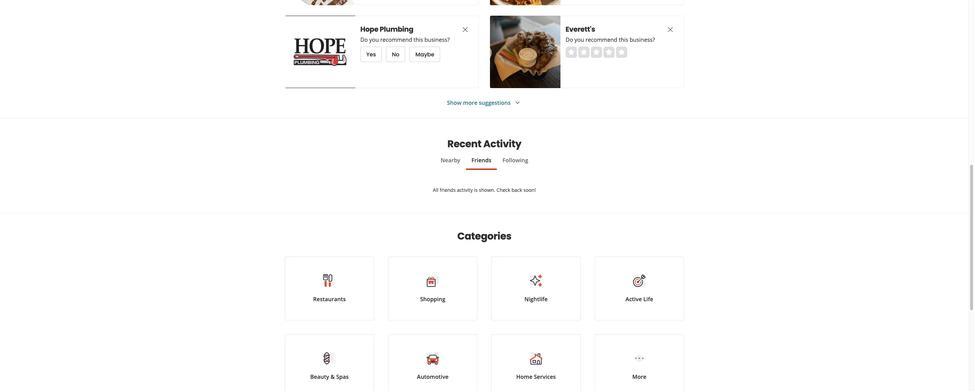 Task type: locate. For each thing, give the bounding box(es) containing it.
1 horizontal spatial recommend
[[586, 36, 618, 44]]

you for hope plumbing
[[369, 36, 379, 44]]

business? for hope plumbing
[[425, 36, 450, 44]]

business?
[[425, 36, 450, 44], [630, 36, 655, 44]]

do you recommend this business? down "hope plumbing" "link"
[[361, 36, 450, 44]]

recommend for everett's
[[586, 36, 618, 44]]

beauty & spas
[[310, 374, 349, 382]]

2 you from the left
[[575, 36, 584, 44]]

24 chevron down v2 image
[[514, 99, 522, 107]]

show more suggestions button
[[447, 99, 522, 107]]

you down everett's
[[575, 36, 584, 44]]

all friends activity is shown. check back soon!
[[433, 187, 536, 194]]

this for everett's
[[619, 36, 629, 44]]

business? down the everett's link
[[630, 36, 655, 44]]

spas
[[336, 374, 349, 382]]

tab list containing nearby
[[285, 156, 684, 170]]

do you recommend this business? down the everett's link
[[566, 36, 655, 44]]

maybe
[[416, 50, 435, 58]]

is
[[474, 187, 478, 194]]

yes button
[[361, 47, 382, 62]]

do you recommend this business?
[[361, 36, 450, 44], [566, 36, 655, 44]]

no
[[392, 50, 400, 58]]

photo of carmelina's image
[[490, 0, 561, 5]]

1 business? from the left
[[425, 36, 450, 44]]

restaurants
[[313, 296, 346, 304]]

do down 'hope'
[[361, 36, 368, 44]]

do down everett's
[[566, 36, 573, 44]]

recommend down the everett's link
[[586, 36, 618, 44]]

2 do you recommend this business? from the left
[[566, 36, 655, 44]]

activity
[[483, 138, 521, 151]]

1 recommend from the left
[[381, 36, 412, 44]]

1 horizontal spatial you
[[575, 36, 584, 44]]

0 horizontal spatial do you recommend this business?
[[361, 36, 450, 44]]

rating element
[[566, 47, 627, 58]]

friends
[[472, 157, 491, 164]]

do for everett's
[[566, 36, 573, 44]]

1 horizontal spatial business?
[[630, 36, 655, 44]]

0 horizontal spatial do
[[361, 36, 368, 44]]

this down the everett's link
[[619, 36, 629, 44]]

business? for everett's
[[630, 36, 655, 44]]

hope
[[361, 24, 379, 34]]

business? up maybe button
[[425, 36, 450, 44]]

categories
[[457, 230, 512, 244]]

more
[[632, 374, 647, 382]]

2 this from the left
[[619, 36, 629, 44]]

0 horizontal spatial you
[[369, 36, 379, 44]]

1 horizontal spatial this
[[619, 36, 629, 44]]

1 you from the left
[[369, 36, 379, 44]]

1 this from the left
[[414, 36, 423, 44]]

this up maybe
[[414, 36, 423, 44]]

2 do from the left
[[566, 36, 573, 44]]

hope plumbing
[[361, 24, 414, 34]]

None radio
[[578, 47, 590, 58]]

1 horizontal spatial do you recommend this business?
[[566, 36, 655, 44]]

active
[[626, 296, 642, 304]]

show more suggestions
[[447, 99, 511, 107]]

this
[[414, 36, 423, 44], [619, 36, 629, 44]]

recommend down plumbing
[[381, 36, 412, 44]]

None radio
[[566, 47, 577, 58], [591, 47, 602, 58], [604, 47, 615, 58], [616, 47, 627, 58], [566, 47, 577, 58], [591, 47, 602, 58], [604, 47, 615, 58], [616, 47, 627, 58]]

0 horizontal spatial recommend
[[381, 36, 412, 44]]

shown.
[[479, 187, 495, 194]]

more
[[463, 99, 477, 107]]

beauty
[[310, 374, 329, 382]]

photo of allsups image
[[285, 0, 355, 5]]

tab list
[[285, 156, 684, 170]]

no button
[[386, 47, 406, 62]]

recent
[[448, 138, 482, 151]]

2 business? from the left
[[630, 36, 655, 44]]

you down 'hope'
[[369, 36, 379, 44]]

recommend
[[381, 36, 412, 44], [586, 36, 618, 44]]

you
[[369, 36, 379, 44], [575, 36, 584, 44]]

1 do you recommend this business? from the left
[[361, 36, 450, 44]]

recent activity
[[448, 138, 521, 151]]

1 do from the left
[[361, 36, 368, 44]]

following
[[503, 157, 528, 164]]

1 horizontal spatial do
[[566, 36, 573, 44]]

photo of hope plumbing image
[[285, 16, 355, 88]]

shopping
[[420, 296, 445, 304]]

do you recommend this business? for hope plumbing
[[361, 36, 450, 44]]

do
[[361, 36, 368, 44], [566, 36, 573, 44]]

check
[[497, 187, 510, 194]]

2 recommend from the left
[[586, 36, 618, 44]]

0 horizontal spatial business?
[[425, 36, 450, 44]]

0 horizontal spatial this
[[414, 36, 423, 44]]



Task type: vqa. For each thing, say whether or not it's contained in the screenshot.
home
yes



Task type: describe. For each thing, give the bounding box(es) containing it.
all
[[433, 187, 439, 194]]

hope plumbing link
[[361, 24, 448, 34]]

suggestions
[[479, 99, 511, 107]]

life
[[644, 296, 653, 304]]

do for hope plumbing
[[361, 36, 368, 44]]

category navigation section navigation
[[278, 214, 691, 392]]

services
[[534, 374, 556, 382]]

automotive
[[417, 374, 449, 382]]

&
[[331, 374, 335, 382]]

shopping link
[[388, 257, 478, 321]]

recommend for hope plumbing
[[381, 36, 412, 44]]

soon!
[[524, 187, 536, 194]]

plumbing
[[380, 24, 414, 34]]

more link
[[595, 335, 684, 392]]

this for hope plumbing
[[414, 36, 423, 44]]

home services link
[[491, 335, 581, 392]]

restaurants link
[[285, 257, 374, 321]]

you for everett's
[[575, 36, 584, 44]]

friends
[[440, 187, 456, 194]]

nightlife
[[525, 296, 548, 304]]

dismiss card image
[[461, 25, 469, 34]]

beauty & spas link
[[285, 335, 374, 392]]

nightlife link
[[491, 257, 581, 321]]

do you recommend this business? for everett's
[[566, 36, 655, 44]]

back
[[512, 187, 522, 194]]

active life link
[[595, 257, 684, 321]]

maybe button
[[410, 47, 440, 62]]

photo of everett's image
[[490, 16, 561, 88]]

nearby
[[441, 157, 460, 164]]

yes
[[367, 50, 376, 58]]

show
[[447, 99, 462, 107]]

dismiss card image
[[666, 25, 675, 34]]

automotive link
[[388, 335, 478, 392]]

(no rating) image
[[566, 47, 627, 58]]

home services
[[516, 374, 556, 382]]

active life
[[626, 296, 653, 304]]

everett's link
[[566, 24, 653, 34]]

everett's
[[566, 24, 595, 34]]

activity
[[457, 187, 473, 194]]

explore recent activity section section
[[285, 119, 684, 214]]

home
[[516, 374, 533, 382]]



